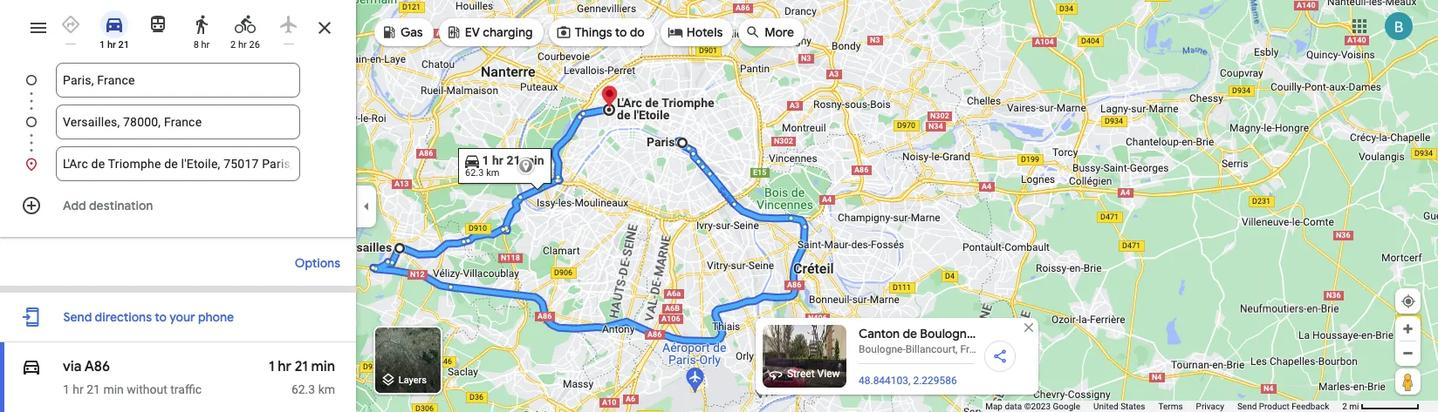 Task type: describe. For each thing, give the bounding box(es) containing it.
send for send product feedback
[[1238, 402, 1257, 412]]

none radio transit
[[140, 7, 176, 38]]

hr for 2 hr 26
[[238, 39, 247, 51]]

zoom in image
[[1402, 323, 1415, 336]]

collapse side panel image
[[357, 197, 376, 216]]

things
[[575, 24, 612, 40]]

street view
[[787, 368, 840, 381]]

Starting point Paris, France field
[[63, 70, 293, 91]]

more button
[[739, 11, 805, 53]]

1 inside canton de boulogne-billancourt-1 boulogne-billancourt, france
[[1046, 326, 1051, 342]]

none field destination versailles, 78000, france
[[63, 105, 293, 140]]

send directions to your phone button
[[55, 300, 243, 335]]

1 inside via a86 1 hr 21 min without traffic
[[63, 383, 70, 397]]

21 for 1 hr 21
[[118, 39, 129, 51]]

things to do
[[575, 24, 645, 40]]

min inside 1 hr 21 min 62.3 km
[[311, 359, 335, 376]]

a86
[[84, 359, 110, 376]]

product
[[1259, 402, 1290, 412]]

gas
[[401, 24, 423, 40]]

km
[[318, 383, 335, 397]]

8 hr radio
[[183, 7, 220, 51]]

8 hr
[[193, 39, 210, 51]]

zoom out image
[[1402, 347, 1415, 360]]

gas button
[[374, 11, 434, 53]]

privacy
[[1196, 402, 1224, 412]]

ev
[[465, 24, 480, 40]]

show your location image
[[1401, 294, 1417, 310]]

options button
[[286, 248, 349, 279]]

add destination
[[63, 198, 153, 214]]

via
[[63, 359, 82, 376]]

48.844103, 2.229586 button
[[859, 374, 957, 388]]

canton de boulogne-billancourt-1 dialog
[[859, 326, 1051, 395]]

map · use arrow keys to pan the map. · get details about a place by pressing its corresponding number key. application
[[0, 0, 1438, 413]]

62.3
[[291, 383, 315, 397]]

ev charging button
[[439, 11, 543, 53]]

map
[[986, 402, 1003, 412]]

states
[[1121, 402, 1146, 412]]

billancourt-
[[980, 326, 1046, 342]]

21 for 1 hr 21 min 62.3 km
[[295, 359, 308, 376]]

1 inside option
[[99, 39, 105, 51]]

send for send directions to your phone
[[63, 310, 92, 326]]

2 hr 26 radio
[[227, 7, 264, 51]]

privacy button
[[1196, 401, 1224, 413]]

united
[[1094, 402, 1119, 412]]

best travel modes image
[[60, 14, 81, 35]]

1 horizontal spatial boulogne-
[[920, 326, 980, 342]]

2 mi
[[1343, 402, 1359, 412]]

united states button
[[1094, 401, 1146, 413]]

list inside google maps element
[[0, 63, 356, 182]]

billancourt,
[[906, 344, 958, 356]]

destination
[[89, 198, 153, 214]]

send product feedback button
[[1238, 401, 1329, 413]]

street view button
[[763, 326, 847, 388]]

show street view coverage image
[[1396, 369, 1421, 395]]

share image
[[993, 349, 1007, 365]]

none radio 'flights'
[[271, 7, 307, 45]]

2 hr 26
[[231, 39, 260, 51]]

Destination L'Arc de Triomphe de l'Etoile, 75017 Paris, France field
[[63, 154, 293, 175]]

hr for 1 hr 21
[[107, 39, 116, 51]]

de
[[903, 326, 917, 342]]

terms
[[1159, 402, 1183, 412]]

canton de boulogne-billancourt-1 boulogne-billancourt, france
[[859, 326, 1051, 356]]

google maps element
[[0, 0, 1438, 413]]

data
[[1005, 402, 1022, 412]]



Task type: vqa. For each thing, say whether or not it's contained in the screenshot.
Write a review
no



Task type: locate. For each thing, give the bounding box(es) containing it.
map data ©2023 google
[[986, 402, 1081, 412]]

1 vertical spatial send
[[1238, 402, 1257, 412]]

2 left 26
[[231, 39, 236, 51]]

close image
[[1021, 320, 1037, 336]]

1 vertical spatial 21
[[295, 359, 308, 376]]

add destination button
[[0, 189, 356, 223]]

21 inside 1 hr 21 min 62.3 km
[[295, 359, 308, 376]]

directions
[[95, 310, 152, 326]]

8
[[193, 39, 199, 51]]

1 none field from the top
[[63, 63, 293, 98]]

hotels button
[[661, 11, 733, 53]]

None radio
[[52, 7, 89, 45]]

1 horizontal spatial send
[[1238, 402, 1257, 412]]

0 horizontal spatial 21
[[87, 383, 100, 397]]

canton
[[859, 326, 900, 342]]

cycling image
[[235, 14, 256, 35]]

directions main content
[[0, 0, 356, 413]]

driving image
[[104, 14, 125, 35], [21, 355, 42, 380]]

0 horizontal spatial to
[[155, 310, 167, 326]]

hr for 8 hr
[[201, 39, 210, 51]]

0 horizontal spatial driving image
[[21, 355, 42, 380]]

footer inside google maps element
[[986, 401, 1343, 413]]

2 list item from the top
[[0, 105, 356, 161]]

©2023
[[1024, 402, 1051, 412]]

2 horizontal spatial 21
[[295, 359, 308, 376]]

options
[[295, 256, 340, 271]]

1 hr 21 radio
[[96, 7, 133, 51]]

Destination Versailles, 78000, France field
[[63, 112, 293, 133]]

send left product
[[1238, 402, 1257, 412]]

1 horizontal spatial none radio
[[271, 7, 307, 45]]

driving image containing 
[[21, 355, 42, 380]]

list item down 8 on the top of the page
[[0, 63, 356, 119]]

to left do
[[615, 24, 627, 40]]

1 horizontal spatial driving image
[[104, 14, 125, 35]]

0 vertical spatial 21
[[118, 39, 129, 51]]

1 horizontal spatial min
[[311, 359, 335, 376]]

send directions to your phone
[[63, 310, 234, 326]]

footer
[[986, 401, 1343, 413]]

view
[[817, 368, 840, 381]]

48.844103, 2.229586
[[859, 375, 957, 388]]

hotels
[[687, 24, 723, 40]]

boulogne-
[[920, 326, 980, 342], [859, 344, 906, 356]]

1 none radio from the left
[[140, 7, 176, 38]]

ev charging
[[465, 24, 533, 40]]

none field down 8 on the top of the page
[[63, 63, 293, 98]]

1 vertical spatial driving image
[[21, 355, 42, 380]]

0 vertical spatial 2
[[231, 39, 236, 51]]

boulogne- down canton
[[859, 344, 906, 356]]

2 none field from the top
[[63, 105, 293, 140]]

0 horizontal spatial min
[[103, 383, 124, 397]]

1 horizontal spatial 2
[[1343, 402, 1347, 412]]

none field destination l'arc de triomphe de l'etoile, 75017 paris, france
[[63, 147, 293, 182]]

none field for third "list item"
[[63, 147, 293, 182]]

close directions image
[[314, 17, 335, 38]]

1
[[99, 39, 105, 51], [1046, 326, 1051, 342], [269, 359, 274, 376], [63, 383, 70, 397]]

0 horizontal spatial none radio
[[140, 7, 176, 38]]

3 none field from the top
[[63, 147, 293, 182]]

1 list item from the top
[[0, 63, 356, 119]]

your
[[170, 310, 195, 326]]

0 horizontal spatial boulogne-
[[859, 344, 906, 356]]

0 vertical spatial boulogne-
[[920, 326, 980, 342]]

1 horizontal spatial to
[[615, 24, 627, 40]]

traffic
[[170, 383, 202, 397]]

1 vertical spatial boulogne-
[[859, 344, 906, 356]]

21 inside the 1 hr 21 option
[[118, 39, 129, 51]]

none field up add destination button
[[63, 147, 293, 182]]

2 left mi
[[1343, 402, 1347, 412]]

None field
[[63, 63, 293, 98], [63, 105, 293, 140], [63, 147, 293, 182]]

driving image inside directions main content
[[21, 355, 42, 380]]

none field starting point paris, france
[[63, 63, 293, 98]]

48.844103,
[[859, 375, 911, 388]]

add
[[63, 198, 86, 214]]

hr inside 1 hr 21 min 62.3 km
[[278, 359, 291, 376]]

flights image
[[278, 14, 299, 35]]

google
[[1053, 402, 1081, 412]]

terms button
[[1159, 401, 1183, 413]]

0 vertical spatial send
[[63, 310, 92, 326]]

min
[[311, 359, 335, 376], [103, 383, 124, 397]]

things to do button
[[549, 11, 655, 53]]

send
[[63, 310, 92, 326], [1238, 402, 1257, 412]]

send inside directions main content
[[63, 310, 92, 326]]

1 vertical spatial min
[[103, 383, 124, 397]]

None radio
[[140, 7, 176, 38], [271, 7, 307, 45]]

canton de boulogne-billancourt-1 element
[[756, 319, 1051, 395]]

2
[[231, 39, 236, 51], [1343, 402, 1347, 412]]

1 inside 1 hr 21 min 62.3 km
[[269, 359, 274, 376]]

driving image up 1 hr 21
[[104, 14, 125, 35]]

0 vertical spatial driving image
[[104, 14, 125, 35]]

layers
[[399, 376, 427, 387]]

2 vertical spatial 21
[[87, 383, 100, 397]]

send left directions
[[63, 310, 92, 326]]

to inside "button"
[[615, 24, 627, 40]]

none field for 1st "list item"
[[63, 63, 293, 98]]

min down a86
[[103, 383, 124, 397]]

list item up add destination button
[[0, 147, 356, 182]]

2 for 2 hr 26
[[231, 39, 236, 51]]

to left your in the left bottom of the page
[[155, 310, 167, 326]]

more
[[765, 24, 794, 40]]

2 inside radio
[[231, 39, 236, 51]]

2.229586
[[913, 375, 957, 388]]

mi
[[1350, 402, 1359, 412]]

0 vertical spatial min
[[311, 359, 335, 376]]

without
[[127, 383, 167, 397]]

list
[[0, 63, 356, 182]]

3 list item from the top
[[0, 147, 356, 182]]

street
[[787, 368, 815, 381]]

none radio left close directions image
[[271, 7, 307, 45]]

1 vertical spatial none field
[[63, 105, 293, 140]]

phone
[[198, 310, 234, 326]]

none field for 2nd "list item" from the top
[[63, 105, 293, 140]]

26
[[249, 39, 260, 51]]

to
[[615, 24, 627, 40], [155, 310, 167, 326]]

min inside via a86 1 hr 21 min without traffic
[[103, 383, 124, 397]]

driving image left via
[[21, 355, 42, 380]]

21
[[118, 39, 129, 51], [295, 359, 308, 376], [87, 383, 100, 397]]

min up the km
[[311, 359, 335, 376]]

1 hr 21 min 62.3 km
[[269, 359, 335, 397]]

none field up destination l'arc de triomphe de l'etoile, 75017 paris, france field
[[63, 105, 293, 140]]


[[21, 355, 42, 380]]

walking image
[[191, 14, 212, 35]]

to inside button
[[155, 310, 167, 326]]

hr inside radio
[[238, 39, 247, 51]]

hr inside option
[[107, 39, 116, 51]]

hr inside via a86 1 hr 21 min without traffic
[[73, 383, 84, 397]]

hr
[[107, 39, 116, 51], [201, 39, 210, 51], [238, 39, 247, 51], [278, 359, 291, 376], [73, 383, 84, 397]]

hr for 1 hr 21 min 62.3 km
[[278, 359, 291, 376]]

0 horizontal spatial 2
[[231, 39, 236, 51]]

1 vertical spatial to
[[155, 310, 167, 326]]

1 vertical spatial 2
[[1343, 402, 1347, 412]]

france
[[960, 344, 992, 356]]

2 none radio from the left
[[271, 7, 307, 45]]

2 mi button
[[1343, 402, 1420, 412]]

1 horizontal spatial 21
[[118, 39, 129, 51]]

21 inside via a86 1 hr 21 min without traffic
[[87, 383, 100, 397]]

0 vertical spatial none field
[[63, 63, 293, 98]]

united states
[[1094, 402, 1146, 412]]

none radio left walking image
[[140, 7, 176, 38]]

charging
[[483, 24, 533, 40]]

via a86 1 hr 21 min without traffic
[[63, 359, 202, 397]]

feedback
[[1292, 402, 1329, 412]]

send product feedback
[[1238, 402, 1329, 412]]

boulogne- up the billancourt,
[[920, 326, 980, 342]]

0 horizontal spatial send
[[63, 310, 92, 326]]

hr inside 'option'
[[201, 39, 210, 51]]

0 vertical spatial to
[[615, 24, 627, 40]]

footer containing map data ©2023 google
[[986, 401, 1343, 413]]

list item down starting point paris, france field
[[0, 105, 356, 161]]

list item
[[0, 63, 356, 119], [0, 105, 356, 161], [0, 147, 356, 182]]

1 hr 21
[[99, 39, 129, 51]]

driving image inside the 1 hr 21 option
[[104, 14, 125, 35]]

transit image
[[148, 14, 168, 35]]

2 vertical spatial none field
[[63, 147, 293, 182]]

2 for 2 mi
[[1343, 402, 1347, 412]]

do
[[630, 24, 645, 40]]



